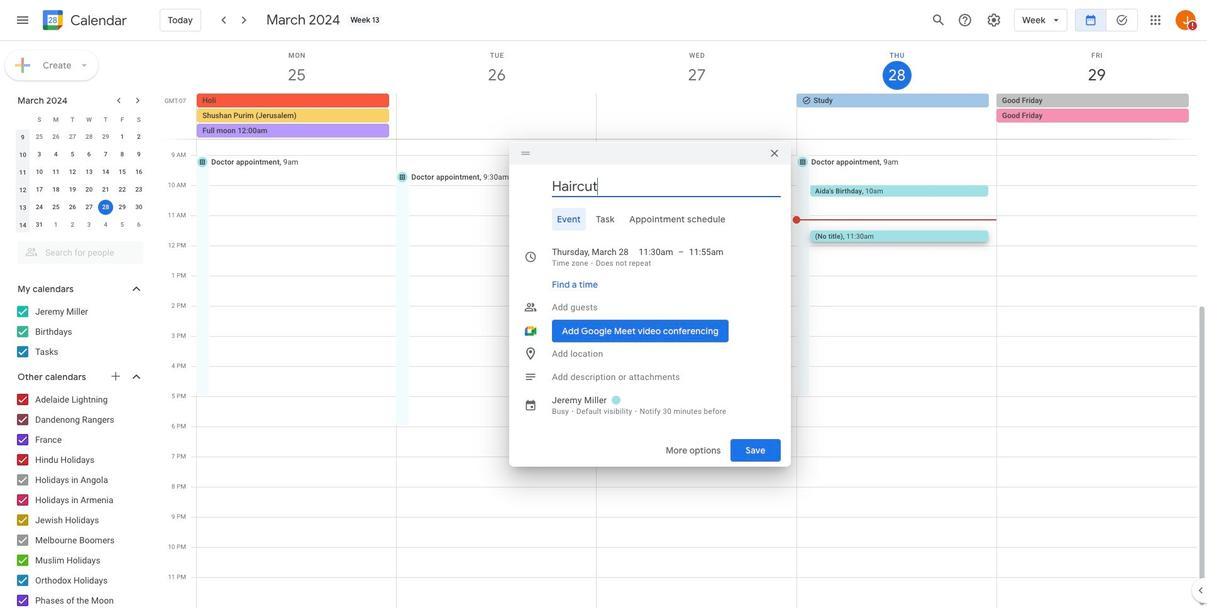 Task type: vqa. For each thing, say whether or not it's contained in the screenshot.
row group in March 2024 Grid
yes



Task type: describe. For each thing, give the bounding box(es) containing it.
24 element
[[32, 200, 47, 215]]

april 2 element
[[65, 218, 80, 233]]

february 28 element
[[82, 130, 97, 145]]

5 element
[[65, 147, 80, 162]]

14 element
[[98, 165, 113, 180]]

29 element
[[115, 200, 130, 215]]

other calendars list
[[3, 390, 156, 609]]

Add title text field
[[552, 177, 781, 196]]

to element
[[678, 246, 684, 258]]

31 element
[[32, 218, 47, 233]]

20 element
[[82, 182, 97, 197]]

18 element
[[48, 182, 63, 197]]

february 27 element
[[65, 130, 80, 145]]

february 26 element
[[48, 130, 63, 145]]

column header inside march 2024 grid
[[14, 111, 31, 128]]

28, today element
[[98, 200, 113, 215]]

settings menu image
[[987, 13, 1002, 28]]

23 element
[[131, 182, 146, 197]]

12 element
[[65, 165, 80, 180]]

Search for people text field
[[25, 242, 136, 264]]

add other calendars image
[[109, 370, 122, 383]]

15 element
[[115, 165, 130, 180]]

19 element
[[65, 182, 80, 197]]

april 4 element
[[98, 218, 113, 233]]



Task type: locate. For each thing, give the bounding box(es) containing it.
11 element
[[48, 165, 63, 180]]

april 6 element
[[131, 218, 146, 233]]

21 element
[[98, 182, 113, 197]]

row group
[[14, 128, 147, 234]]

grid
[[161, 41, 1208, 609]]

8 element
[[115, 147, 130, 162]]

april 1 element
[[48, 218, 63, 233]]

16 element
[[131, 165, 146, 180]]

None search field
[[0, 236, 156, 264]]

3 element
[[32, 147, 47, 162]]

heading
[[68, 13, 127, 28]]

row group inside march 2024 grid
[[14, 128, 147, 234]]

2 element
[[131, 130, 146, 145]]

tab list
[[520, 208, 781, 231]]

march 2024 grid
[[12, 111, 147, 234]]

february 29 element
[[98, 130, 113, 145]]

cell inside row group
[[97, 199, 114, 216]]

april 3 element
[[82, 218, 97, 233]]

column header
[[14, 111, 31, 128]]

25 element
[[48, 200, 63, 215]]

10 element
[[32, 165, 47, 180]]

30 element
[[131, 200, 146, 215]]

february 25 element
[[32, 130, 47, 145]]

13 element
[[82, 165, 97, 180]]

17 element
[[32, 182, 47, 197]]

1 element
[[115, 130, 130, 145]]

26 element
[[65, 200, 80, 215]]

main drawer image
[[15, 13, 30, 28]]

7 element
[[98, 147, 113, 162]]

row
[[191, 94, 1208, 139], [14, 111, 147, 128], [14, 128, 147, 146], [14, 146, 147, 164], [14, 164, 147, 181], [14, 181, 147, 199], [14, 199, 147, 216], [14, 216, 147, 234]]

6 element
[[82, 147, 97, 162]]

calendar element
[[40, 8, 127, 35]]

april 5 element
[[115, 218, 130, 233]]

22 element
[[115, 182, 130, 197]]

heading inside calendar element
[[68, 13, 127, 28]]

9 element
[[131, 147, 146, 162]]

27 element
[[82, 200, 97, 215]]

4 element
[[48, 147, 63, 162]]

cell
[[197, 94, 397, 139], [397, 94, 597, 139], [597, 94, 797, 139], [997, 94, 1197, 139], [97, 199, 114, 216]]

my calendars list
[[3, 302, 156, 362]]



